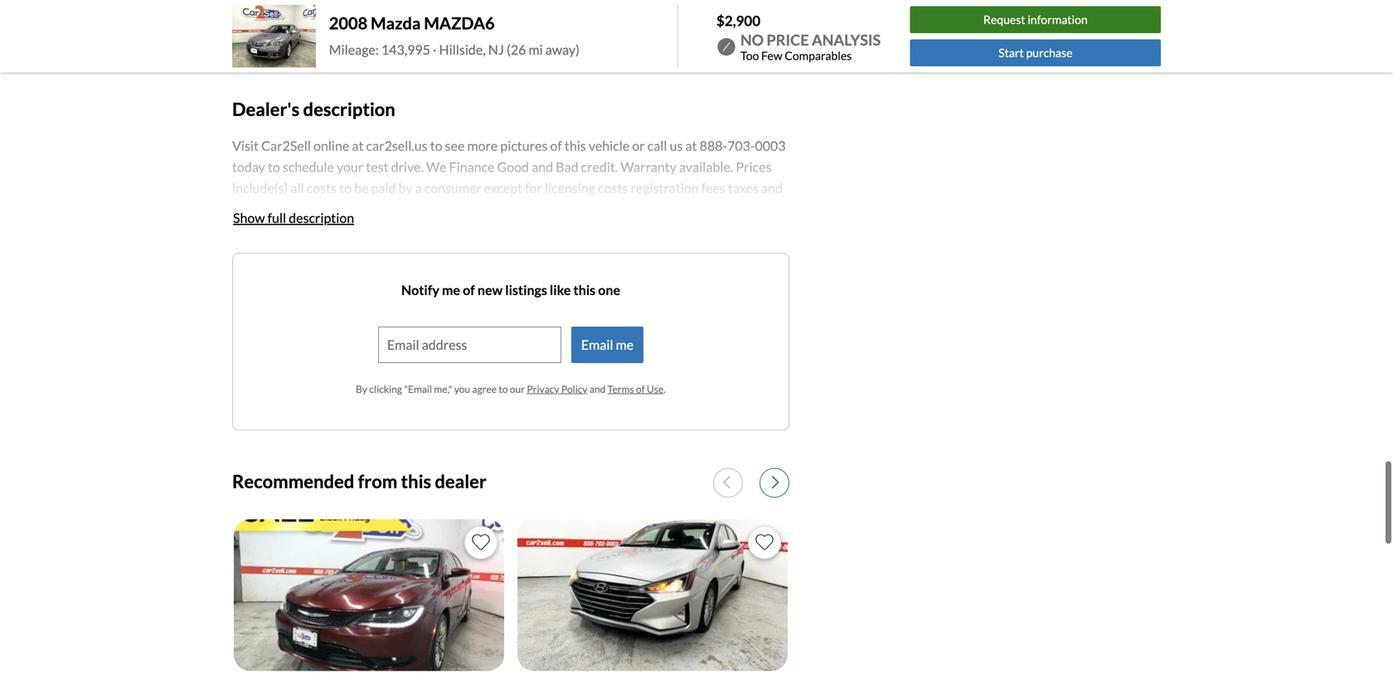 Task type: vqa. For each thing, say whether or not it's contained in the screenshot.
the NO
yes



Task type: describe. For each thing, give the bounding box(es) containing it.
1 at from the left
[[352, 137, 364, 154]]

by
[[399, 180, 413, 196]]

to down car2sell
[[268, 159, 280, 175]]

mi
[[529, 41, 543, 57]]

listings
[[505, 282, 547, 298]]

2 vertical spatial and
[[590, 383, 606, 395]]

except
[[484, 180, 523, 196]]

registration
[[631, 180, 699, 196]]

0 horizontal spatial and
[[532, 159, 553, 175]]

car2sell.us
[[366, 137, 428, 154]]

888-
[[700, 137, 728, 154]]

paid
[[371, 180, 396, 196]]

price
[[767, 31, 809, 49]]

new
[[478, 282, 503, 298]]

mazda
[[371, 13, 421, 33]]

show all reviews
[[233, 32, 329, 48]]

from
[[358, 471, 398, 492]]

agree
[[472, 383, 497, 395]]

nj
[[488, 41, 504, 57]]

prices
[[736, 159, 772, 175]]

notify me of new listings like this one
[[401, 282, 620, 298]]

terms of use link
[[608, 383, 664, 395]]

.
[[664, 383, 666, 395]]

request information button
[[910, 6, 1161, 33]]

me,"
[[434, 383, 452, 395]]

1 vertical spatial this
[[574, 282, 596, 298]]

today
[[232, 159, 265, 175]]

description inside button
[[289, 210, 354, 226]]

reviews
[[284, 32, 329, 48]]

2008 mazda mazda6 mileage: 143,995 · hillside, nj (26 mi away)
[[329, 13, 580, 57]]

recommended
[[232, 471, 354, 492]]

be
[[354, 180, 369, 196]]

purchase
[[1026, 46, 1073, 60]]

start
[[999, 46, 1024, 60]]

licensing
[[545, 180, 596, 196]]

show for show all reviews
[[233, 32, 265, 48]]

drive.
[[391, 159, 424, 175]]

start purchase button
[[910, 39, 1161, 66]]

2015 chrysler 200 image
[[234, 520, 504, 672]]

privacy policy link
[[527, 383, 588, 395]]

we
[[426, 159, 447, 175]]

call
[[648, 137, 667, 154]]

privacy
[[527, 383, 560, 395]]

1 costs from the left
[[307, 180, 337, 196]]

Email address email field
[[379, 327, 561, 362]]

scroll right image
[[772, 475, 780, 490]]

·
[[433, 41, 437, 57]]

email me
[[581, 337, 634, 353]]

test
[[366, 159, 389, 175]]

0 horizontal spatial of
[[463, 282, 475, 298]]

2020 hyundai elantra image
[[518, 520, 788, 672]]

no price analysis too few comparables
[[741, 31, 881, 63]]

2 horizontal spatial of
[[636, 383, 645, 395]]

this inside visit car2sell online at car2sell.us to see more pictures of this vehicle or call us at 888-703-0003 today to schedule your test drive. we finance good and bad credit. warranty available. prices include(s) all costs to be paid by a consumer except for licensing costs registration fees taxes and delivery charges. additional information
[[565, 137, 586, 154]]

too
[[741, 48, 759, 63]]

schedule
[[283, 159, 334, 175]]

warranty
[[621, 159, 677, 175]]

email
[[581, 337, 613, 353]]

see
[[445, 137, 465, 154]]

us
[[670, 137, 683, 154]]

bad
[[556, 159, 579, 175]]

few
[[762, 48, 783, 63]]

additional
[[232, 222, 293, 239]]

mileage:
[[329, 41, 379, 57]]

request
[[984, 12, 1026, 27]]

information
[[295, 222, 365, 239]]

by clicking "email me," you agree to our privacy policy and terms of use .
[[356, 383, 666, 395]]

policy
[[561, 383, 588, 395]]

2008
[[329, 13, 368, 33]]

703-
[[728, 137, 755, 154]]

all inside button
[[268, 32, 281, 48]]

taxes
[[728, 180, 759, 196]]

email me button
[[571, 327, 644, 363]]

mazda6
[[424, 13, 495, 33]]

finance
[[449, 159, 495, 175]]

dealer's description
[[232, 98, 396, 120]]



Task type: locate. For each thing, give the bounding box(es) containing it.
analysis
[[812, 31, 881, 49]]

request information
[[984, 12, 1088, 27]]

terms
[[608, 383, 634, 395]]

0 vertical spatial this
[[565, 137, 586, 154]]

1 horizontal spatial all
[[291, 180, 304, 196]]

me inside button
[[616, 337, 634, 353]]

me right notify
[[442, 282, 460, 298]]

vehicle
[[589, 137, 630, 154]]

0 horizontal spatial at
[[352, 137, 364, 154]]

our
[[510, 383, 525, 395]]

of up bad
[[550, 137, 562, 154]]

dealer's
[[232, 98, 300, 120]]

credit.
[[581, 159, 618, 175]]

more
[[467, 137, 498, 154]]

consumer
[[425, 180, 482, 196]]

1 horizontal spatial at
[[686, 137, 697, 154]]

0 vertical spatial show
[[233, 32, 265, 48]]

include(s)
[[232, 180, 288, 196]]

1 vertical spatial description
[[289, 210, 354, 226]]

me right 'email'
[[616, 337, 634, 353]]

show full description
[[233, 210, 354, 226]]

your
[[337, 159, 364, 175]]

show full description button
[[232, 200, 355, 236]]

of left use
[[636, 383, 645, 395]]

all left reviews
[[268, 32, 281, 48]]

0003
[[755, 137, 786, 154]]

description right full
[[289, 210, 354, 226]]

for
[[525, 180, 542, 196]]

scroll left image
[[723, 475, 731, 490]]

show inside button
[[233, 210, 265, 226]]

good
[[497, 159, 529, 175]]

show inside button
[[233, 32, 265, 48]]

and right the policy
[[590, 383, 606, 395]]

comparables
[[785, 48, 852, 63]]

0 horizontal spatial all
[[268, 32, 281, 48]]

one
[[598, 282, 620, 298]]

by
[[356, 383, 368, 395]]

use
[[647, 383, 664, 395]]

notify
[[401, 282, 440, 298]]

show all reviews button
[[232, 22, 330, 58]]

and
[[532, 159, 553, 175], [761, 180, 783, 196], [590, 383, 606, 395]]

0 vertical spatial of
[[550, 137, 562, 154]]

start purchase
[[999, 46, 1073, 60]]

1 vertical spatial of
[[463, 282, 475, 298]]

description up online
[[303, 98, 396, 120]]

charges.
[[282, 201, 330, 217]]

all up charges.
[[291, 180, 304, 196]]

like
[[550, 282, 571, 298]]

2 vertical spatial this
[[401, 471, 431, 492]]

information
[[1028, 12, 1088, 27]]

all
[[268, 32, 281, 48], [291, 180, 304, 196]]

this
[[565, 137, 586, 154], [574, 282, 596, 298], [401, 471, 431, 492]]

to left be
[[339, 180, 352, 196]]

no
[[741, 31, 764, 49]]

fees
[[701, 180, 726, 196]]

"email
[[404, 383, 432, 395]]

me for email
[[616, 337, 634, 353]]

available.
[[679, 159, 733, 175]]

(26
[[507, 41, 526, 57]]

to left the see
[[430, 137, 443, 154]]

143,995
[[381, 41, 430, 57]]

0 horizontal spatial me
[[442, 282, 460, 298]]

show for show full description
[[233, 210, 265, 226]]

1 horizontal spatial and
[[590, 383, 606, 395]]

at right us
[[686, 137, 697, 154]]

1 horizontal spatial costs
[[598, 180, 628, 196]]

of inside visit car2sell online at car2sell.us to see more pictures of this vehicle or call us at 888-703-0003 today to schedule your test drive. we finance good and bad credit. warranty available. prices include(s) all costs to be paid by a consumer except for licensing costs registration fees taxes and delivery charges. additional information
[[550, 137, 562, 154]]

1 horizontal spatial of
[[550, 137, 562, 154]]

away)
[[546, 41, 580, 57]]

visit car2sell online at car2sell.us to see more pictures of this vehicle or call us at 888-703-0003 today to schedule your test drive. we finance good and bad credit. warranty available. prices include(s) all costs to be paid by a consumer except for licensing costs registration fees taxes and delivery charges. additional information
[[232, 137, 786, 239]]

hillside,
[[439, 41, 486, 57]]

and down prices
[[761, 180, 783, 196]]

show left full
[[233, 210, 265, 226]]

0 vertical spatial and
[[532, 159, 553, 175]]

this right like
[[574, 282, 596, 298]]

2008 mazda mazda6 image
[[232, 5, 316, 68]]

to
[[430, 137, 443, 154], [268, 159, 280, 175], [339, 180, 352, 196], [499, 383, 508, 395]]

1 vertical spatial and
[[761, 180, 783, 196]]

1 vertical spatial all
[[291, 180, 304, 196]]

full
[[268, 210, 286, 226]]

and up for
[[532, 159, 553, 175]]

costs
[[307, 180, 337, 196], [598, 180, 628, 196]]

delivery
[[232, 201, 279, 217]]

1 vertical spatial show
[[233, 210, 265, 226]]

costs down the schedule
[[307, 180, 337, 196]]

pictures
[[501, 137, 548, 154]]

to left the our
[[499, 383, 508, 395]]

1 show from the top
[[233, 32, 265, 48]]

this right from
[[401, 471, 431, 492]]

0 horizontal spatial costs
[[307, 180, 337, 196]]

2 vertical spatial of
[[636, 383, 645, 395]]

2 costs from the left
[[598, 180, 628, 196]]

0 vertical spatial all
[[268, 32, 281, 48]]

a
[[415, 180, 422, 196]]

clicking
[[369, 383, 402, 395]]

show down star icon
[[233, 32, 265, 48]]

1 vertical spatial me
[[616, 337, 634, 353]]

$2,900
[[717, 12, 761, 29]]

show
[[233, 32, 265, 48], [233, 210, 265, 226]]

of
[[550, 137, 562, 154], [463, 282, 475, 298], [636, 383, 645, 395]]

this up bad
[[565, 137, 586, 154]]

costs down credit.
[[598, 180, 628, 196]]

car2sell
[[261, 137, 311, 154]]

2 show from the top
[[233, 210, 265, 226]]

of left new at the left of the page
[[463, 282, 475, 298]]

online
[[314, 137, 349, 154]]

2 horizontal spatial and
[[761, 180, 783, 196]]

at up your
[[352, 137, 364, 154]]

at
[[352, 137, 364, 154], [686, 137, 697, 154]]

0 vertical spatial description
[[303, 98, 396, 120]]

me for notify
[[442, 282, 460, 298]]

you
[[454, 383, 470, 395]]

2 at from the left
[[686, 137, 697, 154]]

1 horizontal spatial me
[[616, 337, 634, 353]]

recommended from this dealer
[[232, 471, 487, 492]]

star image
[[232, 0, 247, 11]]

or
[[632, 137, 645, 154]]

0 vertical spatial me
[[442, 282, 460, 298]]

visit
[[232, 137, 259, 154]]

dealer
[[435, 471, 487, 492]]

all inside visit car2sell online at car2sell.us to see more pictures of this vehicle or call us at 888-703-0003 today to schedule your test drive. we finance good and bad credit. warranty available. prices include(s) all costs to be paid by a consumer except for licensing costs registration fees taxes and delivery charges. additional information
[[291, 180, 304, 196]]



